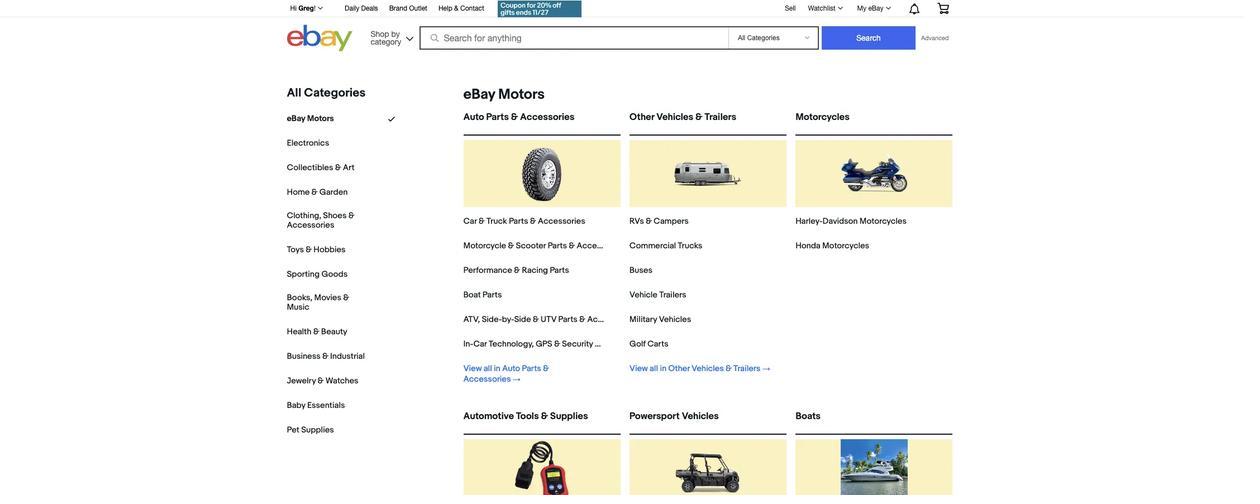 Task type: describe. For each thing, give the bounding box(es) containing it.
0 vertical spatial trailers
[[705, 112, 737, 123]]

boat parts link
[[464, 290, 502, 301]]

business & industrial link
[[287, 351, 365, 362]]

in-car technology, gps & security devices
[[464, 339, 626, 350]]

1 horizontal spatial ebay motors
[[464, 86, 545, 103]]

shop
[[371, 29, 389, 38]]

art
[[343, 163, 355, 173]]

movies
[[314, 293, 341, 303]]

music
[[287, 302, 309, 313]]

0 vertical spatial car
[[464, 216, 477, 227]]

health & beauty
[[287, 327, 347, 337]]

baby essentials
[[287, 400, 345, 411]]

technology,
[[489, 339, 534, 350]]

trucks
[[678, 241, 703, 251]]

vehicles for powersport
[[682, 411, 719, 422]]

account navigation
[[284, 0, 958, 19]]

view all in auto parts & accessories
[[464, 364, 549, 385]]

vehicles for other
[[657, 112, 694, 123]]

health & beauty link
[[287, 327, 347, 337]]

collectibles & art link
[[287, 163, 355, 173]]

golf carts link
[[630, 339, 669, 350]]

car & truck parts & accessories link
[[464, 216, 585, 227]]

commercial trucks
[[630, 241, 703, 251]]

rvs
[[630, 216, 644, 227]]

rvs & campers link
[[630, 216, 689, 227]]

in-
[[464, 339, 474, 350]]

buses link
[[630, 265, 653, 276]]

all categories
[[287, 86, 366, 101]]

shop by category button
[[366, 25, 416, 49]]

1 vertical spatial motors
[[307, 113, 334, 124]]

books, movies & music
[[287, 293, 349, 313]]

& inside books, movies & music
[[343, 293, 349, 303]]

category
[[371, 37, 401, 46]]

powersport vehicles link
[[630, 411, 787, 432]]

other vehicles & trailers link
[[630, 112, 787, 132]]

hobbies
[[314, 245, 346, 255]]

rvs & campers
[[630, 216, 689, 227]]

beauty
[[321, 327, 347, 337]]

automotive tools & supplies image
[[509, 440, 576, 496]]

business
[[287, 351, 321, 362]]

clothing,
[[287, 211, 321, 221]]

1 vertical spatial trailers
[[659, 290, 687, 301]]

collectibles
[[287, 163, 333, 173]]

motorcycles image
[[841, 140, 908, 207]]

devices
[[595, 339, 626, 350]]

electronics link
[[287, 138, 329, 149]]

0 horizontal spatial ebay motors link
[[287, 113, 334, 124]]

1 horizontal spatial motors
[[498, 86, 545, 103]]

& inside view all in auto parts & accessories
[[543, 364, 549, 374]]

view all in other vehicles & trailers
[[630, 364, 761, 374]]

health
[[287, 327, 312, 337]]

honda motorcycles link
[[796, 241, 870, 251]]

atv, side-by-side & utv parts & accessories link
[[464, 315, 635, 325]]

daily deals
[[345, 4, 378, 12]]

goods
[[322, 269, 348, 280]]

advanced link
[[916, 27, 955, 49]]

harley-davidson motorcycles link
[[796, 216, 907, 227]]

greg
[[299, 4, 314, 12]]

auto parts & accessories
[[464, 112, 575, 123]]

boat
[[464, 290, 481, 301]]

get an extra 20% off image
[[498, 1, 582, 17]]

carts
[[648, 339, 669, 350]]

view all in other vehicles & trailers link
[[630, 364, 770, 374]]

toys & hobbies
[[287, 245, 346, 255]]

vehicle trailers link
[[630, 290, 687, 301]]

golf
[[630, 339, 646, 350]]

daily deals link
[[345, 3, 378, 15]]

scooter
[[516, 241, 546, 251]]

jewelry & watches
[[287, 376, 359, 386]]

brand outlet
[[389, 4, 427, 12]]

0 vertical spatial supplies
[[550, 411, 588, 422]]

0 horizontal spatial ebay
[[287, 113, 305, 124]]

outlet
[[409, 4, 427, 12]]

1 vertical spatial ebay
[[464, 86, 495, 103]]

truck
[[487, 216, 507, 227]]

side
[[514, 315, 531, 325]]

1 horizontal spatial other
[[669, 364, 690, 374]]

0 horizontal spatial other
[[630, 112, 654, 123]]

toys & hobbies link
[[287, 245, 346, 255]]

military vehicles link
[[630, 315, 691, 325]]

help & contact link
[[439, 3, 484, 15]]

in for vehicles
[[660, 364, 667, 374]]

powersport vehicles image
[[675, 440, 742, 496]]

vehicles for military
[[659, 315, 691, 325]]

motorcycles link
[[796, 112, 953, 132]]

tools
[[516, 411, 539, 422]]

boats image
[[841, 440, 908, 496]]

Search for anything text field
[[422, 27, 726, 49]]

atv, side-by-side & utv parts & accessories
[[464, 315, 635, 325]]

auto parts & accessories image
[[509, 140, 576, 207]]

0 vertical spatial motorcycles
[[796, 112, 850, 123]]

gps
[[536, 339, 552, 350]]

baby
[[287, 400, 305, 411]]

other vehicles & trailers
[[630, 112, 737, 123]]

security
[[562, 339, 593, 350]]

ebay inside account navigation
[[869, 4, 884, 12]]

clothing, shoes & accessories
[[287, 211, 355, 231]]



Task type: locate. For each thing, give the bounding box(es) containing it.
sporting goods link
[[287, 269, 348, 280]]

motors down all categories
[[307, 113, 334, 124]]

motors
[[498, 86, 545, 103], [307, 113, 334, 124]]

sporting goods
[[287, 269, 348, 280]]

0 horizontal spatial view
[[464, 364, 482, 374]]

motors up auto parts & accessories
[[498, 86, 545, 103]]

supplies
[[550, 411, 588, 422], [301, 425, 334, 436]]

2 in from the left
[[660, 364, 667, 374]]

view inside view all in auto parts & accessories
[[464, 364, 482, 374]]

in
[[494, 364, 501, 374], [660, 364, 667, 374]]

boats link
[[796, 411, 953, 432]]

in for parts
[[494, 364, 501, 374]]

1 vertical spatial car
[[474, 339, 487, 350]]

all
[[287, 86, 302, 101]]

1 horizontal spatial auto
[[502, 364, 520, 374]]

harley-
[[796, 216, 823, 227]]

jewelry & watches link
[[287, 376, 359, 386]]

supplies right 'pet'
[[301, 425, 334, 436]]

view down in-
[[464, 364, 482, 374]]

car left truck
[[464, 216, 477, 227]]

daily
[[345, 4, 359, 12]]

help & contact
[[439, 4, 484, 12]]

industrial
[[330, 351, 365, 362]]

vehicles inside "link"
[[682, 411, 719, 422]]

0 vertical spatial other
[[630, 112, 654, 123]]

parts inside view all in auto parts & accessories
[[522, 364, 541, 374]]

garden
[[319, 187, 348, 198]]

none submit inside shop by category banner
[[822, 26, 916, 50]]

1 horizontal spatial all
[[650, 364, 658, 374]]

racing
[[522, 265, 548, 276]]

all for vehicles
[[650, 364, 658, 374]]

boats
[[796, 411, 821, 422]]

1 horizontal spatial ebay
[[464, 86, 495, 103]]

collectibles & art
[[287, 163, 355, 173]]

car & truck parts & accessories
[[464, 216, 585, 227]]

& inside account navigation
[[454, 4, 459, 12]]

0 horizontal spatial motors
[[307, 113, 334, 124]]

other
[[630, 112, 654, 123], [669, 364, 690, 374]]

categories
[[304, 86, 366, 101]]

1 vertical spatial other
[[669, 364, 690, 374]]

atv,
[[464, 315, 480, 325]]

None submit
[[822, 26, 916, 50]]

brand
[[389, 4, 407, 12]]

0 horizontal spatial all
[[484, 364, 492, 374]]

motorcycle & scooter parts & accessories link
[[464, 241, 624, 251]]

&
[[454, 4, 459, 12], [511, 112, 518, 123], [696, 112, 703, 123], [335, 163, 341, 173], [312, 187, 318, 198], [349, 211, 355, 221], [479, 216, 485, 227], [530, 216, 536, 227], [646, 216, 652, 227], [508, 241, 514, 251], [569, 241, 575, 251], [306, 245, 312, 255], [514, 265, 520, 276], [343, 293, 349, 303], [533, 315, 539, 325], [580, 315, 586, 325], [313, 327, 319, 337], [554, 339, 560, 350], [322, 351, 328, 362], [543, 364, 549, 374], [726, 364, 732, 374], [318, 376, 324, 386], [541, 411, 548, 422]]

watchlist link
[[802, 2, 848, 15]]

books,
[[287, 293, 312, 303]]

ebay motors up electronics link
[[287, 113, 334, 124]]

golf carts
[[630, 339, 669, 350]]

in inside view all in auto parts & accessories
[[494, 364, 501, 374]]

0 vertical spatial ebay motors link
[[459, 86, 545, 103]]

1 vertical spatial supplies
[[301, 425, 334, 436]]

hi
[[290, 4, 297, 12]]

auto inside view all in auto parts & accessories
[[502, 364, 520, 374]]

ebay right my
[[869, 4, 884, 12]]

your shopping cart image
[[937, 3, 950, 14]]

ebay down all
[[287, 113, 305, 124]]

view for auto parts & accessories
[[464, 364, 482, 374]]

contact
[[460, 4, 484, 12]]

motorcycle & scooter parts & accessories
[[464, 241, 624, 251]]

ebay motors up auto parts & accessories
[[464, 86, 545, 103]]

0 vertical spatial motors
[[498, 86, 545, 103]]

& inside clothing, shoes & accessories
[[349, 211, 355, 221]]

2 all from the left
[[650, 364, 658, 374]]

view down golf
[[630, 364, 648, 374]]

vehicle
[[630, 290, 658, 301]]

0 vertical spatial ebay
[[869, 4, 884, 12]]

military
[[630, 315, 657, 325]]

honda
[[796, 241, 821, 251]]

watches
[[326, 376, 359, 386]]

1 horizontal spatial supplies
[[550, 411, 588, 422]]

accessories inside clothing, shoes & accessories
[[287, 220, 334, 231]]

1 vertical spatial ebay motors
[[287, 113, 334, 124]]

2 vertical spatial ebay
[[287, 113, 305, 124]]

1 vertical spatial auto
[[502, 364, 520, 374]]

view
[[464, 364, 482, 374], [630, 364, 648, 374]]

books, movies & music link
[[287, 293, 365, 313]]

in down technology,
[[494, 364, 501, 374]]

2 view from the left
[[630, 364, 648, 374]]

shop by category banner
[[284, 0, 958, 54]]

home
[[287, 187, 310, 198]]

1 view from the left
[[464, 364, 482, 374]]

!
[[314, 4, 316, 12]]

parts
[[486, 112, 509, 123], [509, 216, 528, 227], [548, 241, 567, 251], [550, 265, 569, 276], [483, 290, 502, 301], [558, 315, 578, 325], [522, 364, 541, 374]]

help
[[439, 4, 453, 12]]

all inside view all in auto parts & accessories
[[484, 364, 492, 374]]

0 vertical spatial auto
[[464, 112, 484, 123]]

powersport vehicles
[[630, 411, 719, 422]]

automotive tools & supplies link
[[464, 411, 621, 432]]

electronics
[[287, 138, 329, 149]]

vehicle trailers
[[630, 290, 687, 301]]

0 horizontal spatial ebay motors
[[287, 113, 334, 124]]

2 vertical spatial motorcycles
[[822, 241, 870, 251]]

in down carts
[[660, 364, 667, 374]]

1 vertical spatial motorcycles
[[860, 216, 907, 227]]

advanced
[[921, 35, 949, 41]]

sell link
[[780, 4, 801, 12]]

by-
[[502, 315, 514, 325]]

0 vertical spatial ebay motors
[[464, 86, 545, 103]]

other vehicles & trailers image
[[675, 140, 742, 207]]

1 all from the left
[[484, 364, 492, 374]]

all for parts
[[484, 364, 492, 374]]

all down technology,
[[484, 364, 492, 374]]

supplies right tools
[[550, 411, 588, 422]]

0 horizontal spatial in
[[494, 364, 501, 374]]

accessories inside view all in auto parts & accessories
[[464, 374, 511, 385]]

my
[[858, 4, 867, 12]]

ebay motors link up auto parts & accessories
[[459, 86, 545, 103]]

honda motorcycles
[[796, 241, 870, 251]]

powersport
[[630, 411, 680, 422]]

accessories
[[520, 112, 575, 123], [538, 216, 585, 227], [287, 220, 334, 231], [577, 241, 624, 251], [587, 315, 635, 325], [464, 374, 511, 385]]

0 horizontal spatial supplies
[[301, 425, 334, 436]]

my ebay
[[858, 4, 884, 12]]

1 in from the left
[[494, 364, 501, 374]]

1 horizontal spatial in
[[660, 364, 667, 374]]

commercial trucks link
[[630, 241, 703, 251]]

motorcycles
[[796, 112, 850, 123], [860, 216, 907, 227], [822, 241, 870, 251]]

performance & racing parts
[[464, 265, 569, 276]]

view for other vehicles & trailers
[[630, 364, 648, 374]]

car
[[464, 216, 477, 227], [474, 339, 487, 350]]

all down carts
[[650, 364, 658, 374]]

by
[[391, 29, 400, 38]]

clothing, shoes & accessories link
[[287, 211, 365, 231]]

ebay motors link up electronics link
[[287, 113, 334, 124]]

boat parts
[[464, 290, 502, 301]]

commercial
[[630, 241, 676, 251]]

sporting
[[287, 269, 320, 280]]

ebay up auto parts & accessories
[[464, 86, 495, 103]]

1 vertical spatial ebay motors link
[[287, 113, 334, 124]]

trailers
[[705, 112, 737, 123], [659, 290, 687, 301], [734, 364, 761, 374]]

1 horizontal spatial view
[[630, 364, 648, 374]]

sell
[[785, 4, 796, 12]]

0 horizontal spatial auto
[[464, 112, 484, 123]]

davidson
[[823, 216, 858, 227]]

vehicles
[[657, 112, 694, 123], [659, 315, 691, 325], [692, 364, 724, 374], [682, 411, 719, 422]]

utv
[[541, 315, 557, 325]]

2 vertical spatial trailers
[[734, 364, 761, 374]]

baby essentials link
[[287, 400, 345, 411]]

view all in auto parts & accessories link
[[464, 364, 605, 385]]

jewelry
[[287, 376, 316, 386]]

pet supplies
[[287, 425, 334, 436]]

1 horizontal spatial ebay motors link
[[459, 86, 545, 103]]

2 horizontal spatial ebay
[[869, 4, 884, 12]]

car down atv,
[[474, 339, 487, 350]]



Task type: vqa. For each thing, say whether or not it's contained in the screenshot.
THE MY EBAY link
yes



